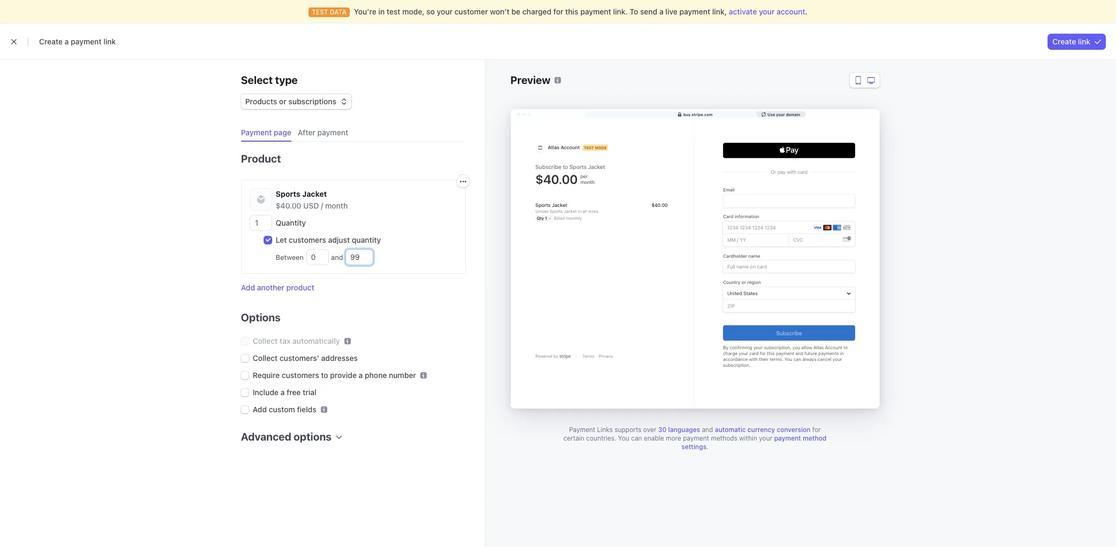 Task type: vqa. For each thing, say whether or not it's contained in the screenshot.
be
yes



Task type: locate. For each thing, give the bounding box(es) containing it.
customers
[[289, 235, 326, 244], [282, 371, 319, 380]]

payment
[[241, 128, 272, 137], [569, 426, 595, 434]]

for inside for certain countries. you can enable more payment methods within your
[[812, 426, 821, 434]]

automatic
[[715, 426, 746, 434]]

account
[[777, 7, 805, 16]]

create inside create link "button"
[[1052, 37, 1076, 46]]

number
[[389, 371, 416, 380]]

collect up require
[[253, 353, 278, 363]]

select
[[241, 74, 273, 86]]

1 vertical spatial .
[[706, 443, 708, 451]]

and
[[329, 253, 345, 261], [702, 426, 713, 434]]

enable
[[644, 434, 664, 442]]

$40.00
[[276, 201, 301, 210]]

0 vertical spatial .
[[805, 7, 807, 16]]

0 vertical spatial for
[[553, 7, 563, 16]]

options
[[241, 311, 281, 324]]

advanced
[[241, 430, 291, 443]]

add for add custom fields
[[253, 405, 267, 414]]

be
[[511, 7, 520, 16]]

add down "include"
[[253, 405, 267, 414]]

tax
[[280, 336, 290, 345]]

options
[[294, 430, 331, 443]]

1 vertical spatial for
[[812, 426, 821, 434]]

activate your account link
[[729, 7, 805, 16]]

custom
[[269, 405, 295, 414]]

2 collect from the top
[[253, 353, 278, 363]]

conversion
[[777, 426, 811, 434]]

0 horizontal spatial link
[[103, 37, 116, 46]]

payment method settings
[[681, 434, 826, 451]]

add for add another product
[[241, 283, 255, 292]]

customers down customers'
[[282, 371, 319, 380]]

0 vertical spatial customers
[[289, 235, 326, 244]]

add left 'another'
[[241, 283, 255, 292]]

include a free trial
[[253, 388, 316, 397]]

1 horizontal spatial payment
[[569, 426, 595, 434]]

payment inside for certain countries. you can enable more payment methods within your
[[683, 434, 709, 442]]

1 horizontal spatial .
[[805, 7, 807, 16]]

2 create from the left
[[1052, 37, 1076, 46]]

create a payment link
[[39, 37, 116, 46]]

payment left "page"
[[241, 128, 272, 137]]

collect for collect tax automatically
[[253, 336, 278, 345]]

1 vertical spatial payment
[[569, 426, 595, 434]]

add
[[241, 283, 255, 292], [253, 405, 267, 414]]

1 horizontal spatial and
[[702, 426, 713, 434]]

in
[[378, 7, 385, 16]]

your inside button
[[776, 112, 785, 116]]

1 vertical spatial collect
[[253, 353, 278, 363]]

product
[[241, 152, 281, 165]]

your down automatic currency conversion 'link'
[[759, 434, 772, 442]]

0 horizontal spatial and
[[329, 253, 345, 261]]

products or subscriptions
[[245, 97, 336, 106]]

1 collect from the top
[[253, 336, 278, 345]]

after payment button
[[293, 124, 355, 142]]

1 horizontal spatial create
[[1052, 37, 1076, 46]]

create for create link
[[1052, 37, 1076, 46]]

1 horizontal spatial link
[[1078, 37, 1090, 46]]

more
[[666, 434, 681, 442]]

1 vertical spatial add
[[253, 405, 267, 414]]

can
[[631, 434, 642, 442]]

add another product
[[241, 283, 314, 292]]

add inside button
[[241, 283, 255, 292]]

customers for let
[[289, 235, 326, 244]]

for
[[553, 7, 563, 16], [812, 426, 821, 434]]

currency
[[748, 426, 775, 434]]

1 horizontal spatial for
[[812, 426, 821, 434]]

2 link from the left
[[1078, 37, 1090, 46]]

payment up certain
[[569, 426, 595, 434]]

payment inside button
[[317, 128, 348, 137]]

1 vertical spatial customers
[[282, 371, 319, 380]]

your
[[437, 7, 453, 16], [759, 7, 775, 16], [776, 112, 785, 116], [759, 434, 772, 442]]

within
[[739, 434, 757, 442]]

and down adjust
[[329, 253, 345, 261]]

payment page
[[241, 128, 291, 137]]

create for create a payment link
[[39, 37, 63, 46]]

.
[[805, 7, 807, 16], [706, 443, 708, 451]]

0 vertical spatial payment
[[241, 128, 272, 137]]

your right activate
[[759, 7, 775, 16]]

add custom fields
[[253, 405, 316, 414]]

your right use
[[776, 112, 785, 116]]

0 horizontal spatial for
[[553, 7, 563, 16]]

so
[[426, 7, 435, 16]]

charged
[[522, 7, 551, 16]]

payment page button
[[237, 124, 298, 142]]

jacket
[[302, 189, 327, 198]]

products or subscriptions button
[[241, 92, 351, 109]]

customers up minimum adjustable quantity number field on the top of the page
[[289, 235, 326, 244]]

collect left tax
[[253, 336, 278, 345]]

add another product button
[[241, 282, 314, 293]]

links
[[597, 426, 613, 434]]

create
[[39, 37, 63, 46], [1052, 37, 1076, 46]]

0 horizontal spatial .
[[706, 443, 708, 451]]

payment inside button
[[241, 128, 272, 137]]

collect for collect customers' addresses
[[253, 353, 278, 363]]

0 vertical spatial collect
[[253, 336, 278, 345]]

for left this
[[553, 7, 563, 16]]

0 vertical spatial add
[[241, 283, 255, 292]]

0 vertical spatial and
[[329, 253, 345, 261]]

0 horizontal spatial payment
[[241, 128, 272, 137]]

and up methods
[[702, 426, 713, 434]]

supports
[[615, 426, 641, 434]]

for up the method in the bottom right of the page
[[812, 426, 821, 434]]

collect
[[253, 336, 278, 345], [253, 353, 278, 363]]

automatic currency conversion link
[[715, 426, 811, 434]]

to
[[630, 7, 638, 16]]

won't
[[490, 7, 510, 16]]

you're in test mode, so your customer won't be charged for this payment link. to send a live payment link, activate your account .
[[354, 7, 807, 16]]

1 vertical spatial and
[[702, 426, 713, 434]]

automatically
[[292, 336, 340, 345]]

another
[[257, 283, 284, 292]]

languages
[[668, 426, 700, 434]]

payment for payment page
[[241, 128, 272, 137]]

customers'
[[280, 353, 319, 363]]

sports
[[276, 189, 300, 198]]

0 horizontal spatial create
[[39, 37, 63, 46]]

1 create from the left
[[39, 37, 63, 46]]

settings
[[681, 443, 706, 451]]

countries.
[[586, 434, 616, 442]]

require
[[253, 371, 280, 380]]



Task type: describe. For each thing, give the bounding box(es) containing it.
let customers adjust quantity
[[276, 235, 381, 244]]

products
[[245, 97, 277, 106]]

collect tax automatically
[[253, 336, 340, 345]]

1 link from the left
[[103, 37, 116, 46]]

send
[[640, 7, 657, 16]]

test
[[387, 7, 400, 16]]

your right so
[[437, 7, 453, 16]]

live
[[665, 7, 677, 16]]

sports jacket $40.00 usd / month
[[276, 189, 348, 210]]

and inside payment page tab panel
[[329, 253, 345, 261]]

create link button
[[1048, 34, 1105, 49]]

include
[[253, 388, 279, 397]]

preview
[[510, 74, 550, 86]]

link,
[[712, 7, 727, 16]]

link.
[[613, 7, 628, 16]]

you're
[[354, 7, 376, 16]]

30
[[658, 426, 666, 434]]

provide
[[330, 371, 357, 380]]

after payment
[[298, 128, 348, 137]]

use
[[768, 112, 775, 116]]

methods
[[711, 434, 737, 442]]

select type
[[241, 74, 298, 86]]

addresses
[[321, 353, 358, 363]]

Quantity number field
[[250, 216, 271, 230]]

free
[[287, 388, 301, 397]]

Minimum adjustable quantity number field
[[307, 250, 328, 265]]

product
[[286, 283, 314, 292]]

adjust
[[328, 235, 350, 244]]

usd
[[303, 201, 319, 210]]

subscriptions
[[288, 97, 336, 106]]

or
[[279, 97, 286, 106]]

page
[[274, 128, 291, 137]]

require customers to provide a phone number
[[253, 371, 416, 380]]

quantity
[[352, 235, 381, 244]]

payment inside payment method settings
[[774, 434, 801, 442]]

domain
[[786, 112, 800, 116]]

your inside for certain countries. you can enable more payment methods within your
[[759, 434, 772, 442]]

customers for require
[[282, 371, 319, 380]]

you
[[618, 434, 629, 442]]

payment for payment links supports over 30 languages and automatic currency conversion
[[569, 426, 595, 434]]

month
[[325, 201, 348, 210]]

30 languages link
[[658, 426, 700, 434]]

between
[[276, 253, 306, 261]]

use your domain
[[768, 112, 800, 116]]

trial
[[303, 388, 316, 397]]

phone
[[365, 371, 387, 380]]

this
[[565, 7, 578, 16]]

mode,
[[402, 7, 424, 16]]

/
[[321, 201, 323, 210]]

advanced options
[[241, 430, 331, 443]]

advanced options button
[[237, 424, 342, 444]]

quantity
[[276, 218, 306, 227]]

use your domain button
[[756, 111, 806, 117]]

svg image
[[460, 178, 466, 185]]

for certain countries. you can enable more payment methods within your
[[563, 426, 821, 442]]

customer
[[454, 7, 488, 16]]

after
[[298, 128, 315, 137]]

buy.stripe.com
[[683, 112, 713, 116]]

method
[[803, 434, 826, 442]]

payment method settings link
[[681, 434, 826, 451]]

collect customers' addresses
[[253, 353, 358, 363]]

Maximum adjustable quantity number field
[[346, 250, 373, 265]]

over
[[643, 426, 656, 434]]

activate
[[729, 7, 757, 16]]

certain
[[563, 434, 584, 442]]

type
[[275, 74, 298, 86]]

payment link settings tab list
[[237, 124, 465, 142]]

payment page tab panel
[[232, 142, 469, 459]]

let
[[276, 235, 287, 244]]

create link
[[1052, 37, 1090, 46]]

to
[[321, 371, 328, 380]]

fields
[[297, 405, 316, 414]]

link inside "button"
[[1078, 37, 1090, 46]]

payment links supports over 30 languages and automatic currency conversion
[[569, 426, 811, 434]]



